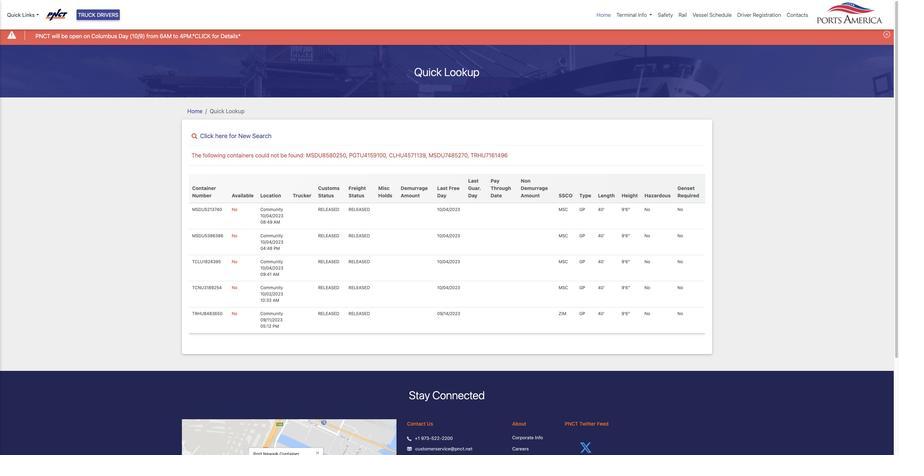 Task type: vqa. For each thing, say whether or not it's contained in the screenshot.
Non
yes



Task type: locate. For each thing, give the bounding box(es) containing it.
1 vertical spatial info
[[535, 436, 543, 441]]

am inside community 10/02/2023 10:33 am
[[273, 298, 279, 303]]

last left free
[[437, 186, 448, 192]]

gp for community 10/04/2023 09:41 am
[[579, 260, 585, 265]]

released
[[318, 207, 339, 213], [349, 207, 370, 213], [318, 233, 339, 239], [349, 233, 370, 239], [318, 260, 339, 265], [349, 260, 370, 265], [318, 286, 339, 291], [349, 286, 370, 291], [318, 312, 339, 317], [349, 312, 370, 317]]

not
[[271, 152, 279, 159]]

genset required
[[678, 186, 699, 199]]

community inside community 10/04/2023 04:48 pm
[[260, 233, 283, 239]]

day for last guar. day
[[468, 193, 477, 199]]

5 community from the top
[[260, 312, 283, 317]]

be right will
[[61, 33, 68, 39]]

will
[[52, 33, 60, 39]]

1 40' from the top
[[598, 207, 605, 213]]

1 vertical spatial pm
[[273, 324, 279, 330]]

pnct twitter feed
[[565, 422, 609, 428]]

40'
[[598, 207, 605, 213], [598, 233, 605, 239], [598, 260, 605, 265], [598, 286, 605, 291], [598, 312, 605, 317]]

2 horizontal spatial day
[[468, 193, 477, 199]]

trhu7161496
[[471, 152, 508, 159]]

stay
[[409, 389, 430, 402]]

0 horizontal spatial day
[[119, 33, 128, 39]]

msc
[[559, 207, 568, 213], [559, 233, 568, 239], [559, 260, 568, 265], [559, 286, 568, 291]]

status down freight at top
[[349, 193, 364, 199]]

pm down 09/11/2023
[[273, 324, 279, 330]]

community up 04:48
[[260, 233, 283, 239]]

zim
[[559, 312, 566, 317]]

pnct left will
[[36, 33, 50, 39]]

home left "terminal"
[[597, 12, 611, 18]]

3 gp from the top
[[579, 260, 585, 265]]

contact
[[407, 422, 426, 428]]

status
[[318, 193, 334, 199], [349, 193, 364, 199]]

am for 09:41
[[273, 272, 279, 277]]

clhu4571139,
[[389, 152, 427, 159]]

pnct left twitter
[[565, 422, 578, 428]]

1 vertical spatial home link
[[187, 108, 203, 114]]

0 vertical spatial for
[[212, 33, 219, 39]]

973-
[[421, 436, 431, 442]]

day left (10/9)
[[119, 33, 128, 39]]

1 vertical spatial pnct
[[565, 422, 578, 428]]

demurrage down non
[[521, 186, 548, 192]]

4pm.*click
[[180, 33, 211, 39]]

non demurrage amount
[[521, 178, 548, 199]]

0 horizontal spatial for
[[212, 33, 219, 39]]

2 horizontal spatial quick
[[414, 65, 442, 79]]

9'6"
[[622, 207, 630, 213], [622, 233, 630, 239], [622, 260, 630, 265], [622, 286, 630, 291], [622, 312, 630, 317]]

columbus
[[91, 33, 117, 39]]

0 vertical spatial home
[[597, 12, 611, 18]]

community inside community 10/04/2023 08:49 am
[[260, 207, 283, 213]]

1 vertical spatial last
[[437, 186, 448, 192]]

pm inside community 10/04/2023 04:48 pm
[[274, 246, 280, 251]]

info inside the terminal info link
[[638, 12, 647, 18]]

4 9'6" from the top
[[622, 286, 630, 291]]

for right here
[[229, 132, 237, 140]]

1 vertical spatial quick lookup
[[210, 108, 245, 114]]

status inside customs status
[[318, 193, 334, 199]]

terminal info link
[[614, 8, 655, 22]]

community up "09:41"
[[260, 260, 283, 265]]

5 gp from the top
[[579, 312, 585, 317]]

search image
[[192, 133, 197, 140]]

search
[[252, 132, 272, 140]]

last inside last guar. day
[[468, 178, 479, 184]]

amount right holds
[[401, 193, 420, 199]]

truck drivers link
[[77, 9, 120, 20]]

0 vertical spatial am
[[274, 220, 280, 225]]

last up guar.
[[468, 178, 479, 184]]

3 msc from the top
[[559, 260, 568, 265]]

pm inside community 09/11/2023 05:12 pm
[[273, 324, 279, 330]]

twitter
[[579, 422, 596, 428]]

info right "terminal"
[[638, 12, 647, 18]]

click here for new search
[[200, 132, 272, 140]]

5 40' from the top
[[598, 312, 605, 317]]

info for corporate info
[[535, 436, 543, 441]]

misc
[[378, 186, 390, 192]]

3 9'6" from the top
[[622, 260, 630, 265]]

1 vertical spatial home
[[187, 108, 203, 114]]

2 gp from the top
[[579, 233, 585, 239]]

day inside last free day
[[437, 193, 446, 199]]

community 10/04/2023 08:49 am
[[260, 207, 283, 225]]

pnct inside 'link'
[[36, 33, 50, 39]]

0 horizontal spatial lookup
[[226, 108, 245, 114]]

last guar. day
[[468, 178, 481, 199]]

demurrage right misc holds
[[401, 186, 428, 192]]

1 horizontal spatial demurrage
[[521, 186, 548, 192]]

6am
[[160, 33, 172, 39]]

0 horizontal spatial quick
[[7, 12, 21, 18]]

1 horizontal spatial last
[[468, 178, 479, 184]]

community inside community 10/02/2023 10:33 am
[[260, 286, 283, 291]]

0 horizontal spatial be
[[61, 33, 68, 39]]

msc for community 10/02/2023 10:33 am
[[559, 286, 568, 291]]

home link
[[594, 8, 614, 22], [187, 108, 203, 114]]

am right 08:49
[[274, 220, 280, 225]]

1 vertical spatial am
[[273, 272, 279, 277]]

info inside corporate info link
[[535, 436, 543, 441]]

date
[[491, 193, 502, 199]]

community 09/11/2023 05:12 pm
[[260, 312, 283, 330]]

am down 10/02/2023
[[273, 298, 279, 303]]

4 msc from the top
[[559, 286, 568, 291]]

9'6" for community 10/04/2023 08:49 am
[[622, 207, 630, 213]]

1 horizontal spatial info
[[638, 12, 647, 18]]

0 horizontal spatial amount
[[401, 193, 420, 199]]

height
[[622, 193, 638, 199]]

info for terminal info
[[638, 12, 647, 18]]

09/14/2023
[[437, 312, 460, 317]]

about
[[512, 422, 526, 428]]

1 vertical spatial be
[[281, 152, 287, 159]]

contact us
[[407, 422, 433, 428]]

connected
[[432, 389, 485, 402]]

4 community from the top
[[260, 286, 283, 291]]

0 vertical spatial info
[[638, 12, 647, 18]]

be right the 'not'
[[281, 152, 287, 159]]

day down guar.
[[468, 193, 477, 199]]

status down customs
[[318, 193, 334, 199]]

1 amount from the left
[[401, 193, 420, 199]]

1 horizontal spatial pnct
[[565, 422, 578, 428]]

status for freight status
[[349, 193, 364, 199]]

feed
[[597, 422, 609, 428]]

3 40' from the top
[[598, 260, 605, 265]]

0 vertical spatial pnct
[[36, 33, 50, 39]]

pm right 04:48
[[274, 246, 280, 251]]

10:33
[[260, 298, 272, 303]]

0 vertical spatial last
[[468, 178, 479, 184]]

pnct
[[36, 33, 50, 39], [565, 422, 578, 428]]

2 40' from the top
[[598, 233, 605, 239]]

vessel schedule
[[693, 12, 732, 18]]

container
[[192, 186, 216, 192]]

4 40' from the top
[[598, 286, 605, 291]]

safety
[[658, 12, 673, 18]]

freight
[[349, 186, 366, 192]]

day inside last guar. day
[[468, 193, 477, 199]]

0 horizontal spatial pnct
[[36, 33, 50, 39]]

05:12
[[260, 324, 271, 330]]

status inside freight status
[[349, 193, 364, 199]]

stay connected
[[409, 389, 485, 402]]

pm
[[274, 246, 280, 251], [273, 324, 279, 330]]

2 vertical spatial am
[[273, 298, 279, 303]]

0 vertical spatial quick
[[7, 12, 21, 18]]

for left details*
[[212, 33, 219, 39]]

am right "09:41"
[[273, 272, 279, 277]]

40' for community 09/11/2023 05:12 pm
[[598, 312, 605, 317]]

amount down non
[[521, 193, 540, 199]]

community inside community 10/04/2023 09:41 am
[[260, 260, 283, 265]]

msdu5386386
[[192, 233, 223, 239]]

2 community from the top
[[260, 233, 283, 239]]

home link up search icon
[[187, 108, 203, 114]]

from
[[146, 33, 158, 39]]

pnct will be open on columbus day (10/9) from 6am to 4pm.*click for details* alert
[[0, 26, 894, 45]]

community up 08:49
[[260, 207, 283, 213]]

3 community from the top
[[260, 260, 283, 265]]

lookup
[[444, 65, 480, 79], [226, 108, 245, 114]]

9'6" for community 10/04/2023 04:48 pm
[[622, 233, 630, 239]]

0 horizontal spatial last
[[437, 186, 448, 192]]

1 gp from the top
[[579, 207, 585, 213]]

1 vertical spatial quick
[[414, 65, 442, 79]]

contacts link
[[784, 8, 811, 22]]

0 vertical spatial lookup
[[444, 65, 480, 79]]

day right demurrage amount
[[437, 193, 446, 199]]

1 horizontal spatial for
[[229, 132, 237, 140]]

09/11/2023
[[260, 318, 283, 323]]

am inside community 10/04/2023 09:41 am
[[273, 272, 279, 277]]

1 horizontal spatial lookup
[[444, 65, 480, 79]]

last inside last free day
[[437, 186, 448, 192]]

am inside community 10/04/2023 08:49 am
[[274, 220, 280, 225]]

2 msc from the top
[[559, 233, 568, 239]]

be
[[61, 33, 68, 39], [281, 152, 287, 159]]

0 vertical spatial home link
[[594, 8, 614, 22]]

2 vertical spatial quick
[[210, 108, 224, 114]]

0 vertical spatial quick lookup
[[414, 65, 480, 79]]

driver registration
[[737, 12, 781, 18]]

1 horizontal spatial status
[[349, 193, 364, 199]]

0 vertical spatial pm
[[274, 246, 280, 251]]

1 horizontal spatial amount
[[521, 193, 540, 199]]

0 horizontal spatial demurrage
[[401, 186, 428, 192]]

number
[[192, 193, 212, 199]]

5 9'6" from the top
[[622, 312, 630, 317]]

gp
[[579, 207, 585, 213], [579, 233, 585, 239], [579, 260, 585, 265], [579, 286, 585, 291], [579, 312, 585, 317]]

40' for community 10/04/2023 04:48 pm
[[598, 233, 605, 239]]

demurrage
[[401, 186, 428, 192], [521, 186, 548, 192]]

1 horizontal spatial day
[[437, 193, 446, 199]]

pm for 05:12
[[273, 324, 279, 330]]

home up search icon
[[187, 108, 203, 114]]

0 vertical spatial be
[[61, 33, 68, 39]]

pm for 04:48
[[274, 246, 280, 251]]

amount inside non demurrage amount
[[521, 193, 540, 199]]

08:49
[[260, 220, 272, 225]]

home link left "terminal"
[[594, 8, 614, 22]]

guar.
[[468, 186, 481, 192]]

2 9'6" from the top
[[622, 233, 630, 239]]

2 status from the left
[[349, 193, 364, 199]]

1 status from the left
[[318, 193, 334, 199]]

1 demurrage from the left
[[401, 186, 428, 192]]

am
[[274, 220, 280, 225], [273, 272, 279, 277], [273, 298, 279, 303]]

pnct will be open on columbus day (10/9) from 6am to 4pm.*click for details*
[[36, 33, 241, 39]]

2 amount from the left
[[521, 193, 540, 199]]

community up 09/11/2023
[[260, 312, 283, 317]]

info up careers 'link'
[[535, 436, 543, 441]]

truck
[[78, 12, 95, 18]]

details*
[[221, 33, 241, 39]]

for inside 'link'
[[212, 33, 219, 39]]

+1
[[415, 436, 420, 442]]

community up 10/02/2023
[[260, 286, 283, 291]]

1 msc from the top
[[559, 207, 568, 213]]

trhu8483650
[[192, 312, 222, 317]]

non
[[521, 178, 531, 184]]

0 horizontal spatial info
[[535, 436, 543, 441]]

1 horizontal spatial home
[[597, 12, 611, 18]]

community for 05:12
[[260, 312, 283, 317]]

4 gp from the top
[[579, 286, 585, 291]]

home
[[597, 12, 611, 18], [187, 108, 203, 114]]

0 horizontal spatial status
[[318, 193, 334, 199]]

1 community from the top
[[260, 207, 283, 213]]

1 9'6" from the top
[[622, 207, 630, 213]]

522-
[[431, 436, 442, 442]]

amount
[[401, 193, 420, 199], [521, 193, 540, 199]]



Task type: describe. For each thing, give the bounding box(es) containing it.
amount inside demurrage amount
[[401, 193, 420, 199]]

tclu1824395
[[192, 260, 221, 265]]

1 horizontal spatial home link
[[594, 8, 614, 22]]

pnct for pnct will be open on columbus day (10/9) from 6am to 4pm.*click for details*
[[36, 33, 50, 39]]

required
[[678, 193, 699, 199]]

9'6" for community 10/02/2023 10:33 am
[[622, 286, 630, 291]]

day inside 'pnct will be open on columbus day (10/9) from 6am to 4pm.*click for details*' 'link'
[[119, 33, 128, 39]]

vessel schedule link
[[690, 8, 735, 22]]

customerservice@pnct.net
[[415, 447, 473, 452]]

the
[[192, 152, 201, 159]]

customs
[[318, 186, 340, 192]]

corporate info link
[[512, 435, 554, 442]]

community for 04:48
[[260, 233, 283, 239]]

truck drivers
[[78, 12, 118, 18]]

trucker
[[293, 193, 311, 199]]

+1 973-522-2200
[[415, 436, 453, 442]]

pgtu4159100,
[[349, 152, 387, 159]]

msdu8580250,
[[306, 152, 348, 159]]

misc holds
[[378, 186, 392, 199]]

links
[[22, 12, 35, 18]]

found:
[[288, 152, 305, 159]]

quick links link
[[7, 11, 39, 19]]

community 10/04/2023 04:48 pm
[[260, 233, 283, 251]]

safety link
[[655, 8, 676, 22]]

new
[[238, 132, 251, 140]]

schedule
[[709, 12, 732, 18]]

contacts
[[787, 12, 808, 18]]

1 horizontal spatial be
[[281, 152, 287, 159]]

customs status
[[318, 186, 340, 199]]

location
[[260, 193, 281, 199]]

2 demurrage from the left
[[521, 186, 548, 192]]

available
[[232, 193, 254, 199]]

community 10/02/2023 10:33 am
[[260, 286, 283, 303]]

9'6" for community 10/04/2023 09:41 am
[[622, 260, 630, 265]]

1 vertical spatial lookup
[[226, 108, 245, 114]]

the following containers could not be found: msdu8580250, pgtu4159100, clhu4571139, msdu7485270, trhu7161496
[[192, 152, 508, 159]]

last free day
[[437, 186, 460, 199]]

pnct for pnct twitter feed
[[565, 422, 578, 428]]

gp for community 10/04/2023 04:48 pm
[[579, 233, 585, 239]]

gp for community 10/04/2023 08:49 am
[[579, 207, 585, 213]]

pay
[[491, 178, 500, 184]]

through
[[491, 186, 511, 192]]

length
[[598, 193, 615, 199]]

type
[[579, 193, 591, 199]]

careers
[[512, 447, 529, 452]]

(10/9)
[[130, 33, 145, 39]]

could
[[255, 152, 269, 159]]

freight status
[[349, 186, 366, 199]]

demurrage amount
[[401, 186, 428, 199]]

rail link
[[676, 8, 690, 22]]

quick links
[[7, 12, 35, 18]]

9'6" for community 09/11/2023 05:12 pm
[[622, 312, 630, 317]]

2200
[[442, 436, 453, 442]]

corporate
[[512, 436, 534, 441]]

0 horizontal spatial quick lookup
[[210, 108, 245, 114]]

terminal
[[617, 12, 637, 18]]

registration
[[753, 12, 781, 18]]

hazardous
[[645, 193, 671, 199]]

status for customs status
[[318, 193, 334, 199]]

community for 10:33
[[260, 286, 283, 291]]

msdu7485270,
[[429, 152, 469, 159]]

gp for community 09/11/2023 05:12 pm
[[579, 312, 585, 317]]

am for 08:49
[[274, 220, 280, 225]]

click here for new search link
[[189, 132, 705, 140]]

containers
[[227, 152, 254, 159]]

last for last free day
[[437, 186, 448, 192]]

1 horizontal spatial quick lookup
[[414, 65, 480, 79]]

msc for community 10/04/2023 04:48 pm
[[559, 233, 568, 239]]

holds
[[378, 193, 392, 199]]

terminal info
[[617, 12, 647, 18]]

+1 973-522-2200 link
[[415, 436, 453, 443]]

04:48
[[260, 246, 272, 251]]

1 horizontal spatial quick
[[210, 108, 224, 114]]

msc for community 10/04/2023 08:49 am
[[559, 207, 568, 213]]

gp for community 10/02/2023 10:33 am
[[579, 286, 585, 291]]

vessel
[[693, 12, 708, 18]]

last for last guar. day
[[468, 178, 479, 184]]

corporate info
[[512, 436, 543, 441]]

open
[[69, 33, 82, 39]]

40' for community 10/02/2023 10:33 am
[[598, 286, 605, 291]]

msdu5213740
[[192, 207, 222, 213]]

40' for community 10/04/2023 08:49 am
[[598, 207, 605, 213]]

on
[[84, 33, 90, 39]]

customerservice@pnct.net link
[[415, 446, 473, 453]]

genset
[[678, 186, 695, 192]]

free
[[449, 186, 460, 192]]

rail
[[679, 12, 687, 18]]

community for 08:49
[[260, 207, 283, 213]]

am for 10:33
[[273, 298, 279, 303]]

0 horizontal spatial home link
[[187, 108, 203, 114]]

be inside 'link'
[[61, 33, 68, 39]]

community for 09:41
[[260, 260, 283, 265]]

1 vertical spatial for
[[229, 132, 237, 140]]

us
[[427, 422, 433, 428]]

day for last free day
[[437, 193, 446, 199]]

here
[[215, 132, 228, 140]]

close image
[[883, 31, 890, 38]]

40' for community 10/04/2023 09:41 am
[[598, 260, 605, 265]]

10/02/2023
[[260, 292, 283, 297]]

quick inside 'link'
[[7, 12, 21, 18]]

click
[[200, 132, 214, 140]]

0 horizontal spatial home
[[187, 108, 203, 114]]

msc for community 10/04/2023 09:41 am
[[559, 260, 568, 265]]

community 10/04/2023 09:41 am
[[260, 260, 283, 277]]

to
[[173, 33, 178, 39]]

driver registration link
[[735, 8, 784, 22]]

tcnu3189254
[[192, 286, 222, 291]]



